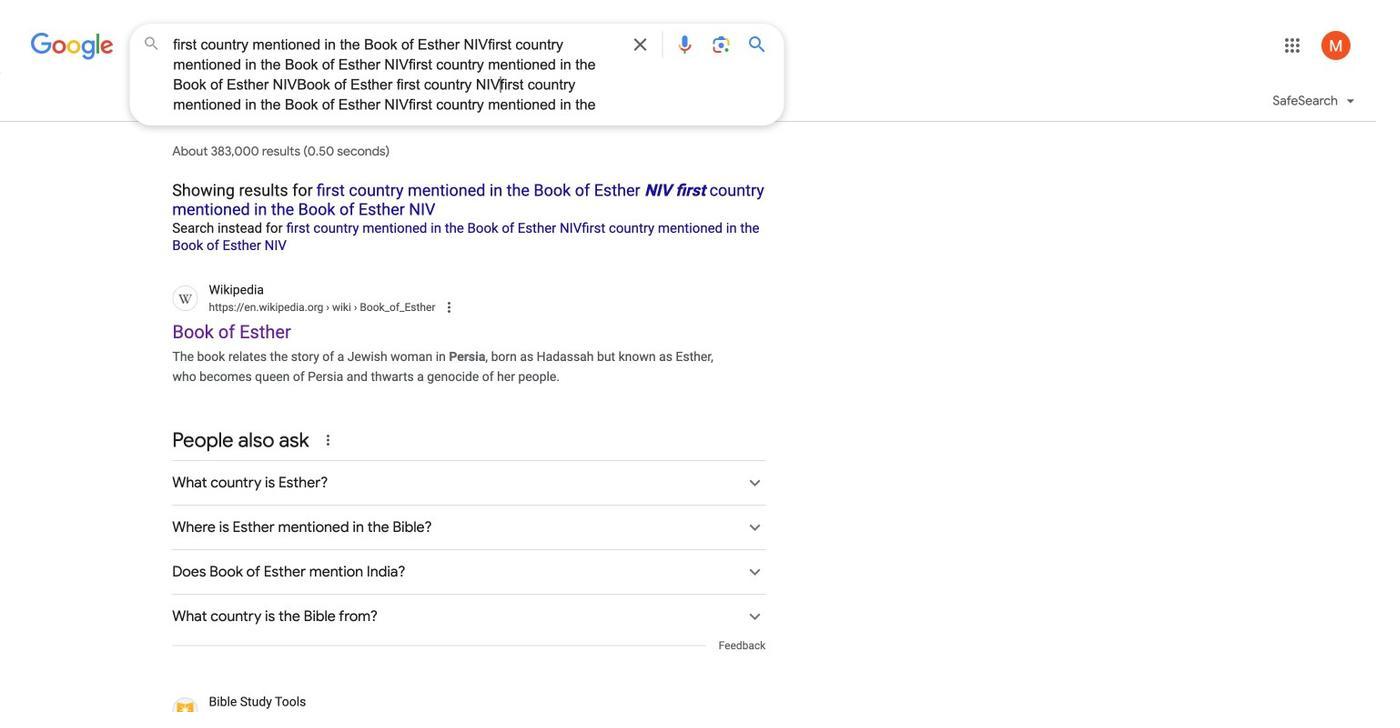 Task type: describe. For each thing, give the bounding box(es) containing it.
google image
[[30, 33, 114, 60]]

search by image image
[[710, 34, 732, 56]]



Task type: locate. For each thing, give the bounding box(es) containing it.
None text field
[[323, 301, 435, 314]]

Search text field
[[173, 35, 618, 117]]

None text field
[[209, 300, 435, 316]]

search by voice image
[[674, 34, 696, 56]]

None search field
[[0, 23, 784, 126]]

navigation
[[0, 80, 1377, 132]]

heading
[[172, 176, 766, 254]]



Task type: vqa. For each thing, say whether or not it's contained in the screenshot.
search box
yes



